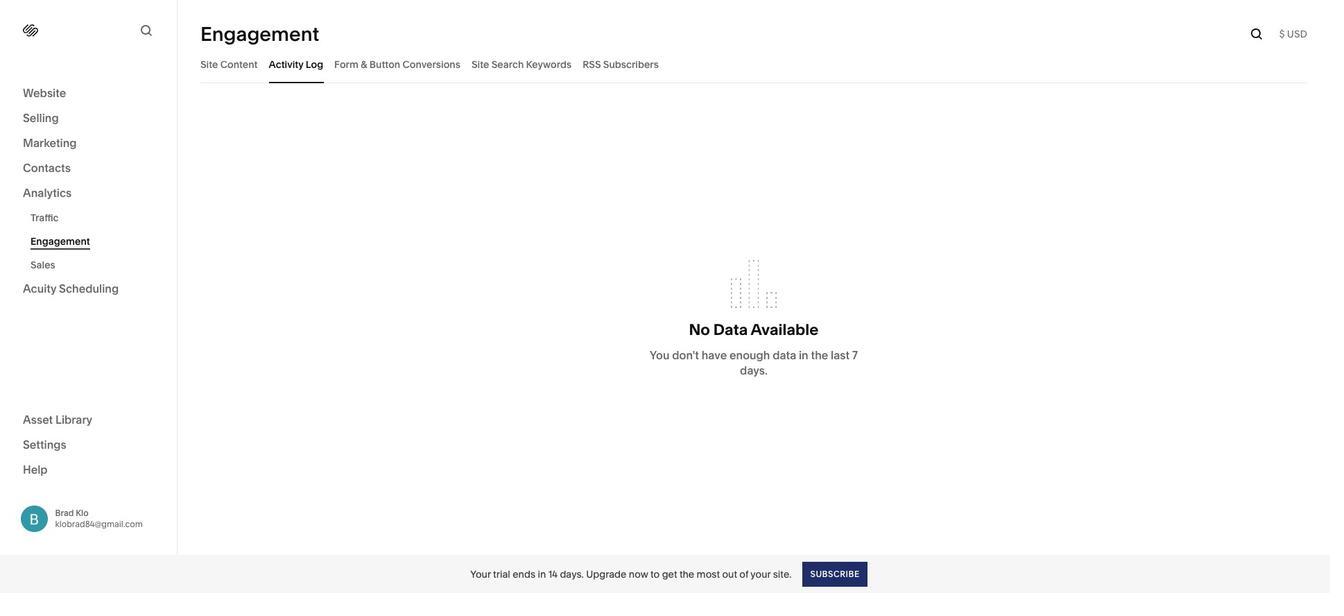 Task type: locate. For each thing, give the bounding box(es) containing it.
activity log button
[[269, 45, 323, 83]]

1 horizontal spatial site
[[472, 58, 489, 70]]

your
[[471, 568, 491, 580]]

asset library
[[23, 412, 92, 426]]

site.
[[773, 568, 792, 580]]

in right data
[[799, 348, 809, 362]]

brad
[[55, 508, 74, 518]]

0 horizontal spatial site
[[201, 58, 218, 70]]

data
[[773, 348, 797, 362]]

button
[[370, 58, 401, 70]]

data
[[714, 320, 748, 339]]

form & button conversions
[[335, 58, 461, 70]]

klo
[[76, 508, 89, 518]]

1 horizontal spatial the
[[811, 348, 829, 362]]

marketing link
[[23, 135, 154, 152]]

have
[[702, 348, 727, 362]]

enough
[[730, 348, 771, 362]]

acuity
[[23, 282, 56, 296]]

days.
[[740, 363, 768, 377], [560, 568, 584, 580]]

engagement down the 'traffic'
[[31, 235, 90, 248]]

no data available
[[689, 320, 819, 339]]

rss subscribers
[[583, 58, 659, 70]]

1 site from the left
[[201, 58, 218, 70]]

1 vertical spatial in
[[538, 568, 546, 580]]

scheduling
[[59, 282, 119, 296]]

2 site from the left
[[472, 58, 489, 70]]

0 vertical spatial in
[[799, 348, 809, 362]]

site inside button
[[201, 58, 218, 70]]

the right get
[[680, 568, 695, 580]]

1 horizontal spatial engagement
[[201, 22, 319, 46]]

engagement up content
[[201, 22, 319, 46]]

site left content
[[201, 58, 218, 70]]

in left 14
[[538, 568, 546, 580]]

keywords
[[526, 58, 572, 70]]

$
[[1280, 28, 1285, 40]]

1 horizontal spatial days.
[[740, 363, 768, 377]]

in
[[799, 348, 809, 362], [538, 568, 546, 580]]

days. inside you don't have enough data in the last 7 days.
[[740, 363, 768, 377]]

site for site search keywords
[[472, 58, 489, 70]]

the
[[811, 348, 829, 362], [680, 568, 695, 580]]

site inside button
[[472, 58, 489, 70]]

you
[[650, 348, 670, 362]]

help link
[[23, 462, 48, 477]]

0 horizontal spatial days.
[[560, 568, 584, 580]]

your trial ends in 14 days. upgrade now to get the most out of your site.
[[471, 568, 792, 580]]

acuity scheduling link
[[23, 281, 154, 298]]

1 vertical spatial days.
[[560, 568, 584, 580]]

engagement link
[[31, 230, 162, 253]]

1 vertical spatial the
[[680, 568, 695, 580]]

days. down enough
[[740, 363, 768, 377]]

the left last
[[811, 348, 829, 362]]

1 vertical spatial engagement
[[31, 235, 90, 248]]

content
[[220, 58, 258, 70]]

of
[[740, 568, 749, 580]]

days. right 14
[[560, 568, 584, 580]]

asset library link
[[23, 412, 154, 428]]

traffic link
[[31, 206, 162, 230]]

rss subscribers button
[[583, 45, 659, 83]]

14
[[549, 568, 558, 580]]

engagement
[[201, 22, 319, 46], [31, 235, 90, 248]]

site left search
[[472, 58, 489, 70]]

rss
[[583, 58, 601, 70]]

no
[[689, 320, 710, 339]]

trial
[[493, 568, 511, 580]]

library
[[55, 412, 92, 426]]

settings link
[[23, 437, 154, 453]]

contacts link
[[23, 160, 154, 177]]

acuity scheduling
[[23, 282, 119, 296]]

0 horizontal spatial in
[[538, 568, 546, 580]]

site
[[201, 58, 218, 70], [472, 58, 489, 70]]

$ usd
[[1280, 28, 1308, 40]]

0 vertical spatial the
[[811, 348, 829, 362]]

activity
[[269, 58, 304, 70]]

available
[[751, 320, 819, 339]]

traffic
[[31, 212, 59, 224]]

tab list
[[201, 45, 1308, 83]]

0 vertical spatial days.
[[740, 363, 768, 377]]

1 horizontal spatial in
[[799, 348, 809, 362]]

marketing
[[23, 136, 77, 150]]

asset
[[23, 412, 53, 426]]

subscribers
[[603, 58, 659, 70]]



Task type: vqa. For each thing, say whether or not it's contained in the screenshot.
your
yes



Task type: describe. For each thing, give the bounding box(es) containing it.
form
[[335, 58, 359, 70]]

analytics
[[23, 186, 72, 200]]

now
[[629, 568, 649, 580]]

site content button
[[201, 45, 258, 83]]

website link
[[23, 85, 154, 102]]

form & button conversions button
[[335, 45, 461, 83]]

to
[[651, 568, 660, 580]]

website
[[23, 86, 66, 100]]

0 vertical spatial engagement
[[201, 22, 319, 46]]

7
[[853, 348, 858, 362]]

settings
[[23, 437, 67, 451]]

your
[[751, 568, 771, 580]]

out
[[723, 568, 738, 580]]

site for site content
[[201, 58, 218, 70]]

you don't have enough data in the last 7 days.
[[650, 348, 858, 377]]

subscribe
[[811, 569, 860, 579]]

site content
[[201, 58, 258, 70]]

selling
[[23, 111, 59, 125]]

site search keywords
[[472, 58, 572, 70]]

&
[[361, 58, 367, 70]]

upgrade
[[586, 568, 627, 580]]

sales link
[[31, 253, 162, 277]]

0 horizontal spatial the
[[680, 568, 695, 580]]

contacts
[[23, 161, 71, 175]]

brad klo klobrad84@gmail.com
[[55, 508, 143, 529]]

help
[[23, 462, 48, 476]]

don't
[[672, 348, 699, 362]]

most
[[697, 568, 720, 580]]

sales
[[31, 259, 55, 271]]

log
[[306, 58, 323, 70]]

site search keywords button
[[472, 45, 572, 83]]

the inside you don't have enough data in the last 7 days.
[[811, 348, 829, 362]]

0 horizontal spatial engagement
[[31, 235, 90, 248]]

get
[[662, 568, 678, 580]]

activity log
[[269, 58, 323, 70]]

subscribe button
[[803, 562, 868, 587]]

last
[[831, 348, 850, 362]]

conversions
[[403, 58, 461, 70]]

ends
[[513, 568, 536, 580]]

klobrad84@gmail.com
[[55, 519, 143, 529]]

tab list containing site content
[[201, 45, 1308, 83]]

in inside you don't have enough data in the last 7 days.
[[799, 348, 809, 362]]

usd
[[1288, 28, 1308, 40]]

analytics link
[[23, 185, 154, 202]]

search
[[492, 58, 524, 70]]

selling link
[[23, 110, 154, 127]]



